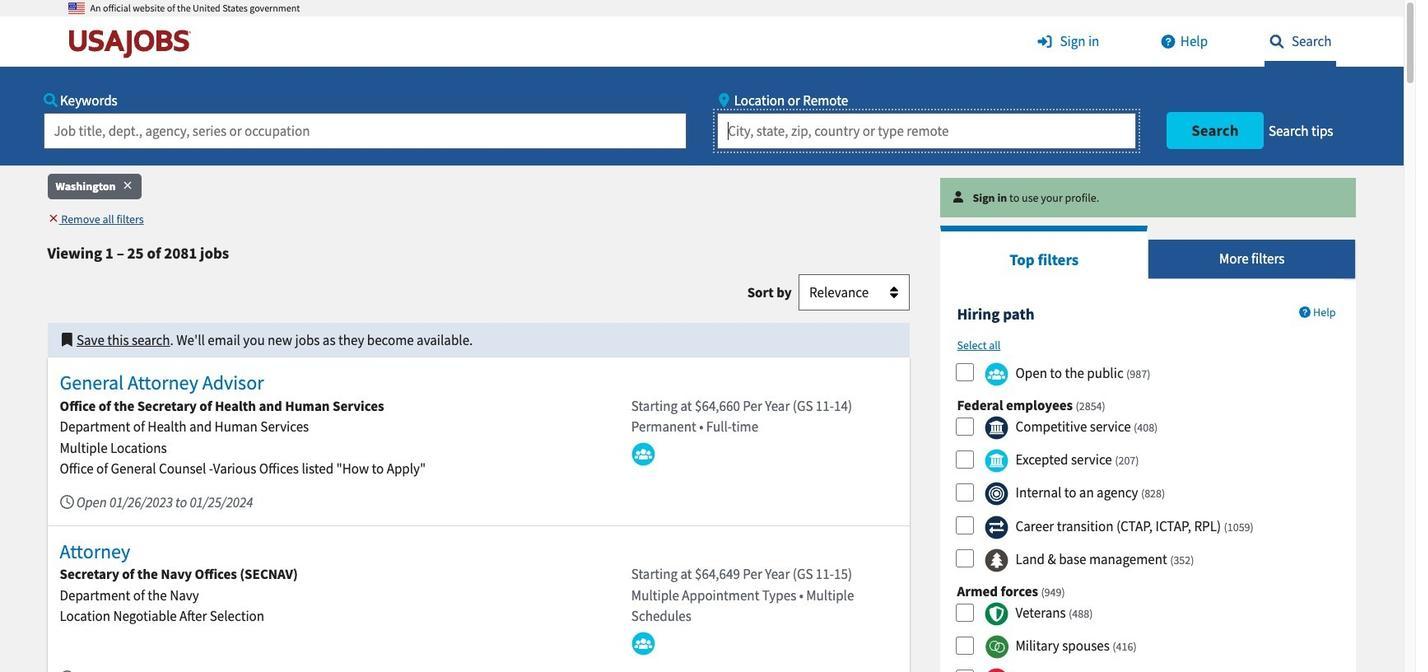 Task type: describe. For each thing, give the bounding box(es) containing it.
u.s. flag image
[[68, 0, 84, 16]]

job search image
[[1265, 35, 1289, 49]]

competitive service image
[[985, 416, 1009, 440]]

land & base management image
[[985, 548, 1009, 572]]

military spouses image
[[985, 635, 1009, 659]]

internal to an agency image
[[985, 482, 1009, 506]]

veterans image
[[985, 602, 1009, 626]]

remove all filters image
[[47, 213, 59, 224]]



Task type: vqa. For each thing, say whether or not it's contained in the screenshot.
Job Search icon
yes



Task type: locate. For each thing, give the bounding box(es) containing it.
header element
[[0, 0, 1404, 165]]

City, state, zip, country or type remote text field
[[718, 112, 1136, 149]]

open to the public image
[[985, 362, 1009, 386]]

excepted service image
[[985, 449, 1009, 473]]

usajobs logo image
[[68, 29, 198, 58]]

Job title, dept., agency, series or occupation text field
[[43, 112, 687, 149]]

hiring path help image
[[1300, 306, 1312, 318]]

help image
[[1156, 35, 1181, 49]]

main navigation element
[[0, 16, 1404, 165]]

tab list
[[941, 225, 1357, 279]]

career transition (ctap, ictap, rpl) image
[[985, 515, 1009, 539]]

national guard & reserves image
[[985, 668, 1009, 672]]



